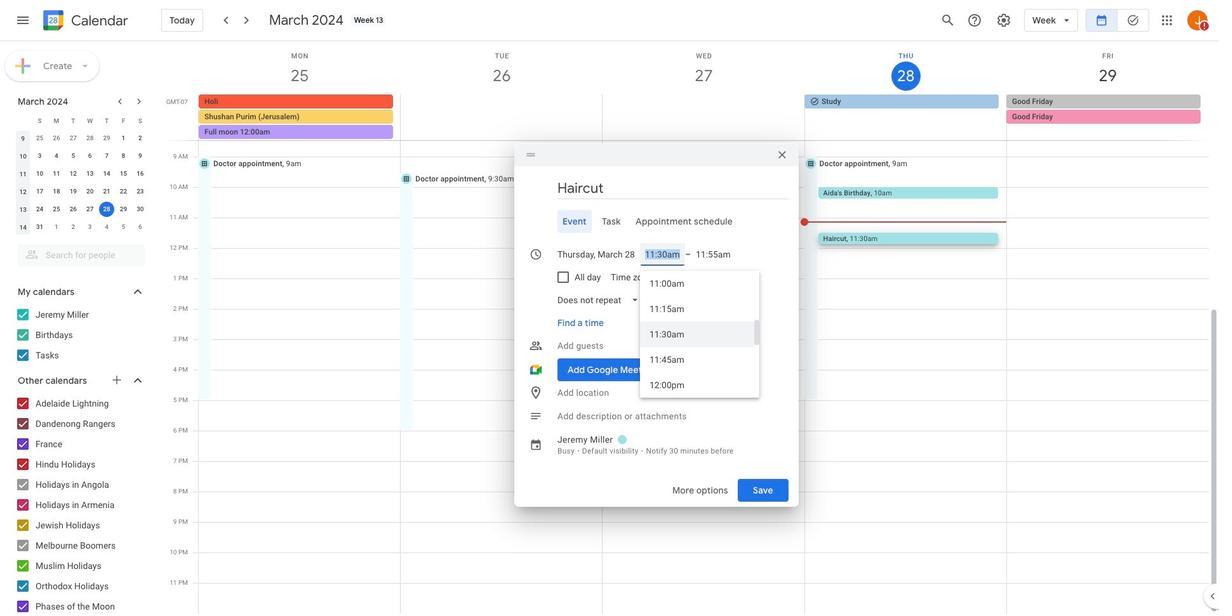 Task type: describe. For each thing, give the bounding box(es) containing it.
Start time text field
[[645, 243, 680, 266]]

to element
[[685, 249, 691, 259]]

12 element
[[66, 166, 81, 182]]

31 element
[[32, 220, 47, 235]]

22 element
[[116, 184, 131, 199]]

february 28 element
[[82, 131, 98, 146]]

settings menu image
[[997, 13, 1012, 28]]

main drawer image
[[15, 13, 30, 28]]

30 element
[[133, 202, 148, 217]]

february 27 element
[[66, 131, 81, 146]]

14 element
[[99, 166, 114, 182]]

april 1 element
[[49, 220, 64, 235]]

april 5 element
[[116, 220, 131, 235]]

Search for people text field
[[25, 244, 137, 267]]

4 option from the top
[[640, 347, 755, 373]]

march 2024 grid
[[12, 112, 149, 236]]

february 25 element
[[32, 131, 47, 146]]

16 element
[[133, 166, 148, 182]]

3 option from the top
[[640, 322, 755, 347]]

add other calendars image
[[111, 374, 123, 387]]

1 element
[[116, 131, 131, 146]]

29 element
[[116, 202, 131, 217]]

column header inside 'march 2024' grid
[[15, 112, 31, 130]]

7 element
[[99, 149, 114, 164]]

2 element
[[133, 131, 148, 146]]

21 element
[[99, 184, 114, 199]]

25 element
[[49, 202, 64, 217]]

april 6 element
[[133, 220, 148, 235]]

23 element
[[133, 184, 148, 199]]

4 element
[[49, 149, 64, 164]]

start time list box
[[640, 271, 760, 398]]



Task type: locate. For each thing, give the bounding box(es) containing it.
Start date text field
[[558, 243, 635, 266]]

april 4 element
[[99, 220, 114, 235]]

april 2 element
[[66, 220, 81, 235]]

20 element
[[82, 184, 98, 199]]

17 element
[[32, 184, 47, 199]]

my calendars list
[[3, 305, 158, 366]]

11 element
[[49, 166, 64, 182]]

heading inside the calendar element
[[69, 13, 128, 28]]

other calendars list
[[3, 394, 158, 615]]

Add title text field
[[558, 179, 789, 198]]

None field
[[553, 289, 649, 312]]

row
[[193, 95, 1220, 140], [15, 112, 149, 130], [15, 130, 149, 147], [15, 147, 149, 165], [15, 165, 149, 183], [15, 183, 149, 201], [15, 201, 149, 219], [15, 219, 149, 236]]

column header
[[15, 112, 31, 130]]

row group inside 'march 2024' grid
[[15, 130, 149, 236]]

cell inside 'row group'
[[98, 201, 115, 219]]

february 29 element
[[99, 131, 114, 146]]

5 element
[[66, 149, 81, 164]]

grid
[[163, 41, 1220, 615]]

1 option from the top
[[640, 271, 755, 296]]

3 element
[[32, 149, 47, 164]]

tab list
[[525, 210, 789, 233]]

28, today element
[[99, 202, 114, 217]]

heading
[[69, 13, 128, 28]]

26 element
[[66, 202, 81, 217]]

april 3 element
[[82, 220, 98, 235]]

18 element
[[49, 184, 64, 199]]

option
[[640, 271, 755, 296], [640, 296, 755, 322], [640, 322, 755, 347], [640, 347, 755, 373], [640, 373, 755, 398]]

calendar element
[[41, 8, 128, 36]]

2 option from the top
[[640, 296, 755, 322]]

9 element
[[133, 149, 148, 164]]

24 element
[[32, 202, 47, 217]]

6 element
[[82, 149, 98, 164]]

19 element
[[66, 184, 81, 199]]

cell
[[199, 95, 401, 140], [401, 95, 603, 140], [603, 95, 805, 140], [1007, 95, 1209, 140], [98, 201, 115, 219]]

15 element
[[116, 166, 131, 182]]

End time text field
[[696, 243, 731, 266]]

27 element
[[82, 202, 98, 217]]

february 26 element
[[49, 131, 64, 146]]

5 option from the top
[[640, 373, 755, 398]]

8 element
[[116, 149, 131, 164]]

13 element
[[82, 166, 98, 182]]

row group
[[15, 130, 149, 236]]

10 element
[[32, 166, 47, 182]]

None search field
[[0, 239, 158, 267]]



Task type: vqa. For each thing, say whether or not it's contained in the screenshot.
19 element
yes



